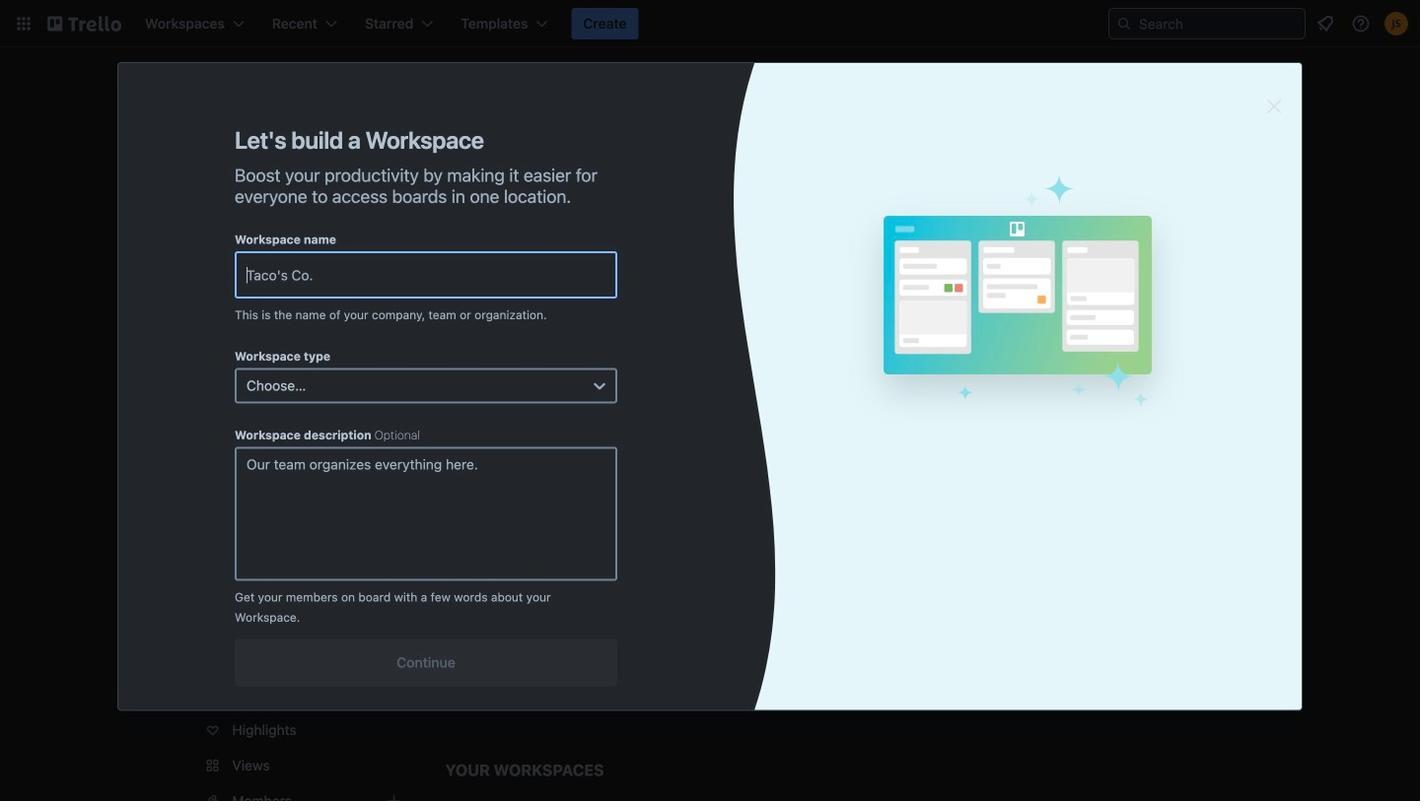 Task type: locate. For each thing, give the bounding box(es) containing it.
add image
[[382, 439, 406, 463], [382, 790, 406, 802]]

1 add image from the top
[[382, 439, 406, 463]]

Search field
[[1132, 10, 1305, 37]]

0 vertical spatial add image
[[382, 439, 406, 463]]

search image
[[1116, 16, 1132, 32]]

john smith (johnsmith38824343) image
[[1385, 12, 1408, 36]]

1 vertical spatial add image
[[382, 790, 406, 802]]

open information menu image
[[1351, 14, 1371, 34]]



Task type: describe. For each thing, give the bounding box(es) containing it.
0 notifications image
[[1314, 12, 1337, 36]]

primary element
[[0, 0, 1420, 47]]

Taco's Co. text field
[[235, 251, 617, 299]]

2 add image from the top
[[382, 790, 406, 802]]

Our team organizes everything here. text field
[[235, 447, 617, 581]]



Task type: vqa. For each thing, say whether or not it's contained in the screenshot.
Primary element
yes



